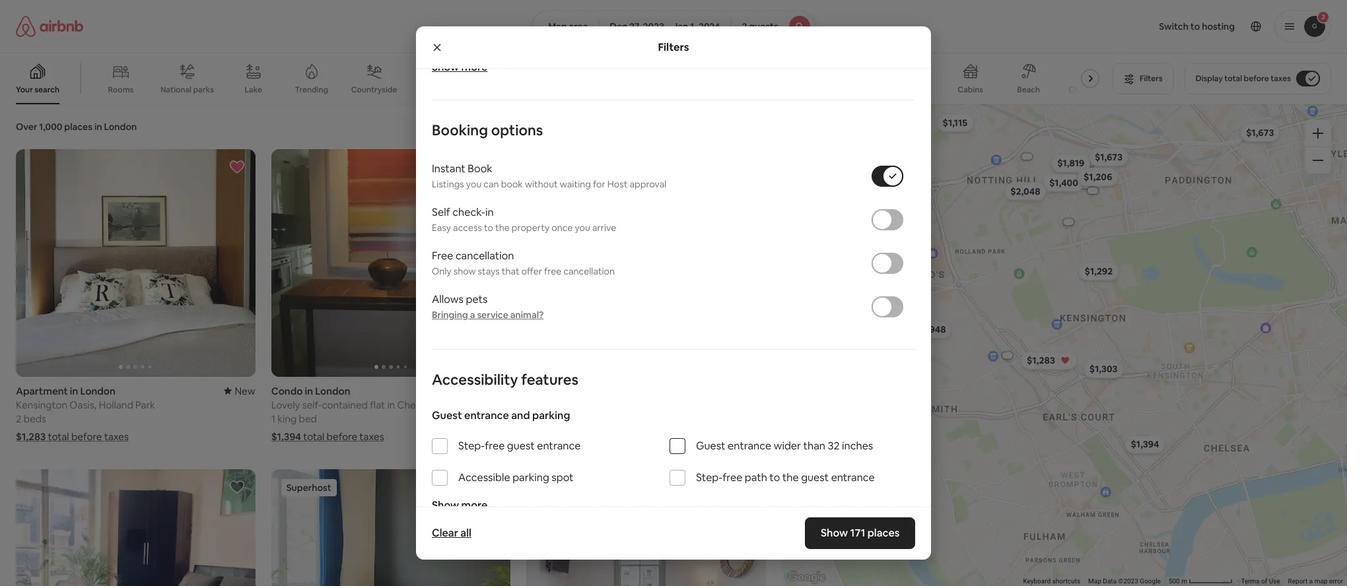 Task type: vqa. For each thing, say whether or not it's contained in the screenshot.
third 'Booking' from the bottom of the page
no



Task type: describe. For each thing, give the bounding box(es) containing it.
than
[[803, 439, 826, 453]]

1 horizontal spatial $1,115 button
[[937, 114, 974, 132]]

access
[[453, 222, 482, 234]]

before inside apartment in london kensington oasis, holland park 2 beds $1,283 total before taxes
[[71, 430, 102, 443]]

for
[[593, 178, 605, 190]]

kensington
[[16, 399, 67, 411]]

pets
[[466, 293, 488, 306]]

terms of use link
[[1241, 578, 1280, 585]]

only
[[432, 266, 451, 277]]

map for map data ©2023 google
[[1088, 578, 1102, 585]]

2 show more from the top
[[432, 499, 488, 513]]

show 171 places link
[[805, 518, 915, 549]]

near
[[654, 399, 675, 411]]

$1,394 inside button
[[1131, 439, 1159, 451]]

guest entrance and parking
[[432, 409, 570, 423]]

accessibility
[[432, 371, 518, 389]]

2 guests button
[[731, 11, 816, 42]]

market
[[726, 399, 759, 411]]

entrance down '4.89 out of 5 average rating,  93 reviews' "image"
[[464, 409, 509, 423]]

easy
[[432, 222, 451, 234]]

2 inside button
[[742, 20, 747, 32]]

$948 button
[[918, 321, 952, 339]]

map area button
[[532, 11, 599, 42]]

in inside apartment in london kensington oasis, holland park 2 beds $1,283 total before taxes
[[70, 385, 78, 397]]

bringing a service animal? button
[[432, 309, 544, 321]]

condo in london lovely self-contained flat in chelsea with garden 1 king bed $1,394 total before taxes
[[271, 385, 490, 443]]

1 vertical spatial cancellation
[[564, 266, 615, 277]]

–
[[666, 20, 671, 32]]

instant
[[432, 162, 466, 176]]

$1,115 inside condo in london modern & bright apartment near portobello market 3 beds $1,115
[[527, 430, 553, 443]]

1 vertical spatial show
[[432, 499, 459, 513]]

your search
[[16, 85, 59, 95]]

in up self-
[[305, 385, 313, 397]]

map for map area
[[548, 20, 567, 32]]

instant book listings you can book without waiting for host approval
[[432, 162, 667, 190]]

jan
[[673, 20, 688, 32]]

a inside the allows pets bringing a service animal?
[[470, 309, 475, 321]]

total inside condo in london lovely self-contained flat in chelsea with garden 1 king bed $1,394 total before taxes
[[303, 430, 325, 443]]

allows pets bringing a service animal?
[[432, 293, 544, 321]]

step- for step-free path to the guest entrance
[[696, 471, 723, 485]]

remove from wishlist: apartment in london image
[[229, 159, 245, 175]]

trending
[[295, 85, 328, 95]]

1
[[271, 412, 275, 425]]

171
[[850, 526, 865, 540]]

$2,048
[[1011, 185, 1041, 197]]

1,
[[690, 20, 697, 32]]

dec 27, 2023 – jan 1, 2024
[[610, 20, 720, 32]]

once
[[552, 222, 573, 234]]

0 horizontal spatial guest
[[507, 439, 535, 453]]

chelsea
[[397, 399, 434, 411]]

add to wishlist: apartment in notting hill image
[[484, 479, 500, 495]]

you inside self check-in easy access to the property once you arrive
[[575, 222, 590, 234]]

show 171 places
[[821, 526, 900, 540]]

4.89
[[470, 385, 490, 397]]

free cancellation only show stays that offer free cancellation
[[432, 249, 615, 277]]

lake
[[245, 85, 262, 95]]

before inside button
[[1244, 73, 1269, 84]]

0 vertical spatial show
[[432, 60, 459, 74]]

32
[[828, 439, 840, 453]]

animal?
[[510, 309, 544, 321]]

profile element
[[831, 0, 1331, 53]]

taxes inside button
[[1271, 73, 1291, 84]]

terms
[[1241, 578, 1260, 585]]

self
[[432, 205, 450, 219]]

spot
[[552, 471, 574, 485]]

$1,673 for topmost '$1,673' button
[[1246, 127, 1274, 139]]

contained
[[322, 399, 368, 411]]

1 show more from the top
[[432, 60, 488, 74]]

error
[[1329, 578, 1343, 585]]

(93)
[[493, 385, 511, 397]]

london for condo in london modern & bright apartment near portobello market 3 beds $1,115
[[570, 385, 606, 397]]

guests
[[749, 20, 779, 32]]

1 vertical spatial parking
[[513, 471, 549, 485]]

none search field containing map area
[[532, 11, 816, 42]]

can
[[484, 178, 499, 190]]

taxes inside condo in london lovely self-contained flat in chelsea with garden 1 king bed $1,394 total before taxes
[[360, 430, 384, 443]]

free inside the free cancellation only show stays that offer free cancellation
[[544, 266, 562, 277]]

total inside button
[[1225, 73, 1242, 84]]

without
[[525, 178, 558, 190]]

shortcuts
[[1053, 578, 1081, 585]]

free for step-free path to the guest entrance
[[723, 471, 743, 485]]

$1,292 button
[[1079, 262, 1119, 281]]

©2023
[[1118, 578, 1139, 585]]

chef's kitchens
[[1068, 85, 1126, 95]]

more for first show more button from the bottom of the filters dialog
[[461, 499, 488, 513]]

london for apartment in london kensington oasis, holland park 2 beds $1,283 total before taxes
[[80, 385, 115, 397]]

step-free guest entrance
[[458, 439, 581, 453]]

area
[[569, 20, 588, 32]]

0 vertical spatial $1,673 button
[[1240, 123, 1280, 142]]

1 horizontal spatial add to wishlist: condo in london image
[[740, 479, 756, 495]]

holland
[[99, 399, 133, 411]]

map
[[1315, 578, 1328, 585]]

accessible
[[458, 471, 510, 485]]

stays
[[478, 266, 500, 277]]

google
[[1140, 578, 1161, 585]]

4.89 (93)
[[470, 385, 511, 397]]

$1,283 button
[[1021, 352, 1077, 370]]

book
[[501, 178, 523, 190]]

to inside self check-in easy access to the property once you arrive
[[484, 222, 493, 234]]

features
[[521, 371, 579, 389]]

google image
[[785, 569, 829, 586]]

you inside instant book listings you can book without waiting for host approval
[[466, 178, 482, 190]]

over
[[16, 121, 37, 133]]

guest entrance wider than 32 inches
[[696, 439, 873, 453]]

beach
[[1017, 85, 1040, 95]]

m
[[1182, 578, 1187, 585]]

data
[[1103, 578, 1117, 585]]

free for step-free guest entrance
[[485, 439, 505, 453]]

1 show more button from the top
[[432, 60, 488, 74]]

apartment
[[603, 399, 652, 411]]

1,000
[[39, 121, 62, 133]]

beds inside condo in london modern & bright apartment near portobello market 3 beds $1,115
[[534, 412, 557, 425]]

check-
[[453, 205, 485, 219]]

in right 1,000
[[94, 121, 102, 133]]

flat
[[370, 399, 385, 411]]

before inside condo in london lovely self-contained flat in chelsea with garden 1 king bed $1,394 total before taxes
[[327, 430, 357, 443]]

2 guests
[[742, 20, 779, 32]]

google map
showing 23 stays. including 1 saved stay. region
[[782, 104, 1347, 586]]

host
[[607, 178, 628, 190]]

group containing national parks
[[0, 53, 1126, 104]]

new place to stay image
[[224, 385, 255, 397]]

report a map error link
[[1288, 578, 1343, 585]]

1 vertical spatial the
[[783, 471, 799, 485]]

map area
[[548, 20, 588, 32]]

keyboard
[[1023, 578, 1051, 585]]

the inside self check-in easy access to the property once you arrive
[[495, 222, 510, 234]]



Task type: locate. For each thing, give the bounding box(es) containing it.
report a map error
[[1288, 578, 1343, 585]]

0 vertical spatial free
[[544, 266, 562, 277]]

places inside filters dialog
[[867, 526, 900, 540]]

add to wishlist: condo in london image up can on the left of page
[[484, 159, 500, 175]]

0 vertical spatial a
[[470, 309, 475, 321]]

1 vertical spatial show more button
[[432, 499, 488, 513]]

in up &
[[560, 385, 568, 397]]

1 horizontal spatial beds
[[534, 412, 557, 425]]

0 horizontal spatial taxes
[[104, 430, 129, 443]]

kitchens
[[1094, 85, 1126, 95]]

$948
[[924, 324, 946, 336]]

condo up lovely on the left
[[271, 385, 303, 397]]

taxes inside apartment in london kensington oasis, holland park 2 beds $1,283 total before taxes
[[104, 430, 129, 443]]

in inside condo in london modern & bright apartment near portobello market 3 beds $1,115
[[560, 385, 568, 397]]

guest down than
[[801, 471, 829, 485]]

1 vertical spatial show more
[[432, 499, 488, 513]]

0 horizontal spatial free
[[485, 439, 505, 453]]

places right 1,000
[[64, 121, 92, 133]]

0 vertical spatial guest
[[507, 439, 535, 453]]

condo up modern
[[527, 385, 558, 397]]

zoom in image
[[1313, 128, 1324, 139]]

$1,673 button up $1,206
[[1089, 148, 1129, 166]]

3
[[527, 412, 532, 425]]

0 vertical spatial cancellation
[[456, 249, 514, 263]]

1 vertical spatial you
[[575, 222, 590, 234]]

2 beds from the left
[[534, 412, 557, 425]]

you
[[466, 178, 482, 190], [575, 222, 590, 234]]

entrance up path
[[728, 439, 772, 453]]

display total before taxes
[[1196, 73, 1291, 84]]

$1,115 down 3
[[527, 430, 553, 443]]

0 vertical spatial 2
[[742, 20, 747, 32]]

1 horizontal spatial total
[[303, 430, 325, 443]]

self check-in easy access to the property once you arrive
[[432, 205, 616, 234]]

0 horizontal spatial $1,673 button
[[1089, 148, 1129, 166]]

more up booking options
[[461, 60, 488, 74]]

portobello
[[677, 399, 724, 411]]

cancellation down arrive
[[564, 266, 615, 277]]

show more button up all
[[432, 499, 488, 513]]

1 horizontal spatial the
[[783, 471, 799, 485]]

parks
[[193, 84, 214, 95]]

map inside map area button
[[548, 20, 567, 32]]

0 vertical spatial show more button
[[432, 60, 488, 74]]

2
[[742, 20, 747, 32], [16, 412, 21, 425]]

0 horizontal spatial 2
[[16, 412, 21, 425]]

2 left guests
[[742, 20, 747, 32]]

0 horizontal spatial places
[[64, 121, 92, 133]]

$1,115 button down bright
[[527, 430, 636, 443]]

options
[[491, 121, 543, 139]]

add to wishlist: condo in london image down the guest entrance wider than 32 inches
[[740, 479, 756, 495]]

1 horizontal spatial cancellation
[[564, 266, 615, 277]]

0 vertical spatial you
[[466, 178, 482, 190]]

0 horizontal spatial cancellation
[[456, 249, 514, 263]]

1 vertical spatial step-
[[696, 471, 723, 485]]

condo for lovely
[[271, 385, 303, 397]]

map data ©2023 google
[[1088, 578, 1161, 585]]

1 vertical spatial $1,673 button
[[1089, 148, 1129, 166]]

1 vertical spatial to
[[770, 471, 780, 485]]

total down bed
[[303, 430, 325, 443]]

1 horizontal spatial 2
[[742, 20, 747, 32]]

free right offer
[[544, 266, 562, 277]]

step- up the accessible
[[458, 439, 485, 453]]

step- for step-free guest entrance
[[458, 439, 485, 453]]

1 more from the top
[[461, 60, 488, 74]]

condo inside condo in london modern & bright apartment near portobello market 3 beds $1,115
[[527, 385, 558, 397]]

0 horizontal spatial before
[[71, 430, 102, 443]]

show more up all
[[432, 499, 488, 513]]

0 horizontal spatial $1,283
[[16, 430, 46, 443]]

display total before taxes button
[[1185, 63, 1331, 94]]

show more button up booking
[[432, 60, 488, 74]]

london for condo in london lovely self-contained flat in chelsea with garden 1 king bed $1,394 total before taxes
[[315, 385, 350, 397]]

london inside apartment in london kensington oasis, holland park 2 beds $1,283 total before taxes
[[80, 385, 115, 397]]

beds down modern
[[534, 412, 557, 425]]

more for first show more button from the top of the filters dialog
[[461, 60, 488, 74]]

clear all
[[432, 526, 471, 540]]

lovely
[[271, 399, 300, 411]]

1 horizontal spatial $1,283
[[1027, 355, 1055, 367]]

garden
[[458, 399, 490, 411]]

0 vertical spatial step-
[[458, 439, 485, 453]]

$1,283 left $1,303 button
[[1027, 355, 1055, 367]]

in up the oasis, on the left
[[70, 385, 78, 397]]

dec 27, 2023 – jan 1, 2024 button
[[599, 11, 731, 42]]

map left data
[[1088, 578, 1102, 585]]

to
[[484, 222, 493, 234], [770, 471, 780, 485]]

chef's
[[1068, 85, 1092, 95]]

show more up booking
[[432, 60, 488, 74]]

beds down the kensington on the bottom
[[24, 412, 46, 425]]

1 vertical spatial guest
[[801, 471, 829, 485]]

2 horizontal spatial taxes
[[1271, 73, 1291, 84]]

entrance down 'inches' at bottom right
[[831, 471, 875, 485]]

2 more from the top
[[461, 499, 488, 513]]

filters dialog
[[416, 0, 931, 560]]

listings
[[432, 178, 464, 190]]

$1,206
[[1084, 171, 1112, 183]]

in right flat
[[387, 399, 395, 411]]

1 vertical spatial 2
[[16, 412, 21, 425]]

guest
[[432, 409, 462, 423], [696, 439, 726, 453]]

0 horizontal spatial map
[[548, 20, 567, 32]]

offer
[[522, 266, 542, 277]]

None search field
[[532, 11, 816, 42]]

london up the contained
[[315, 385, 350, 397]]

total right display
[[1225, 73, 1242, 84]]

and
[[511, 409, 530, 423]]

1 vertical spatial $1,673
[[1095, 151, 1123, 163]]

before right display
[[1244, 73, 1269, 84]]

london up bright
[[570, 385, 606, 397]]

self-
[[302, 399, 322, 411]]

places for 171
[[867, 526, 900, 540]]

4.89 out of 5 average rating,  93 reviews image
[[460, 385, 511, 397]]

cancellation up stays
[[456, 249, 514, 263]]

bringing
[[432, 309, 468, 321]]

0 vertical spatial to
[[484, 222, 493, 234]]

2 horizontal spatial free
[[723, 471, 743, 485]]

before
[[1244, 73, 1269, 84], [71, 430, 102, 443], [327, 430, 357, 443]]

report
[[1288, 578, 1308, 585]]

a down pets
[[470, 309, 475, 321]]

2 inside apartment in london kensington oasis, holland park 2 beds $1,283 total before taxes
[[16, 412, 21, 425]]

$1,400 button
[[1043, 174, 1084, 192]]

filters
[[658, 40, 689, 54]]

tiny homes
[[889, 85, 931, 95]]

1 vertical spatial places
[[867, 526, 900, 540]]

1 horizontal spatial you
[[575, 222, 590, 234]]

1 vertical spatial $1,115
[[527, 430, 553, 443]]

2023
[[643, 20, 664, 32]]

guest for guest entrance wider than 32 inches
[[696, 439, 726, 453]]

1 horizontal spatial guest
[[696, 439, 726, 453]]

$1,673 down display total before taxes button
[[1246, 127, 1274, 139]]

condo inside condo in london lovely self-contained flat in chelsea with garden 1 king bed $1,394 total before taxes
[[271, 385, 303, 397]]

add to wishlist: condo in london image
[[484, 159, 500, 175], [740, 479, 756, 495]]

$1,115 inside google map
showing 23 stays. including 1 saved stay. region
[[943, 117, 968, 129]]

$1,400
[[1049, 177, 1078, 189]]

tiny
[[889, 85, 904, 95]]

london inside condo in london modern & bright apartment near portobello market 3 beds $1,115
[[570, 385, 606, 397]]

show left 171
[[821, 526, 848, 540]]

the down wider
[[783, 471, 799, 485]]

$1,394
[[271, 430, 301, 443], [1131, 439, 1159, 451]]

entrance up the spot
[[537, 439, 581, 453]]

booking
[[432, 121, 488, 139]]

you right once
[[575, 222, 590, 234]]

1 vertical spatial add to wishlist: condo in london image
[[740, 479, 756, 495]]

you down book
[[466, 178, 482, 190]]

add to wishlist: apartment in bayswater image
[[229, 479, 245, 495]]

0 vertical spatial map
[[548, 20, 567, 32]]

1 vertical spatial $1,283
[[16, 430, 46, 443]]

$1,673 button down display total before taxes button
[[1240, 123, 1280, 142]]

1 beds from the left
[[24, 412, 46, 425]]

$1,115 button down cabins
[[937, 114, 974, 132]]

1 vertical spatial map
[[1088, 578, 1102, 585]]

before down the contained
[[327, 430, 357, 443]]

0 horizontal spatial $1,673
[[1095, 151, 1123, 163]]

group
[[0, 53, 1126, 104], [16, 149, 255, 377], [271, 149, 511, 377], [527, 149, 1006, 377], [16, 469, 255, 586], [271, 469, 511, 586], [527, 469, 766, 586]]

national parks
[[160, 84, 214, 95]]

parking right 3
[[532, 409, 570, 423]]

booking options
[[432, 121, 543, 139]]

places right 171
[[867, 526, 900, 540]]

$1,819
[[1057, 157, 1085, 169]]

0 horizontal spatial guest
[[432, 409, 462, 423]]

in inside self check-in easy access to the property once you arrive
[[485, 205, 494, 219]]

1 vertical spatial free
[[485, 439, 505, 453]]

0 horizontal spatial $1,115 button
[[527, 430, 636, 443]]

500 m button
[[1165, 577, 1237, 586]]

0 vertical spatial more
[[461, 60, 488, 74]]

1 horizontal spatial a
[[1309, 578, 1313, 585]]

london
[[104, 121, 137, 133], [80, 385, 115, 397], [315, 385, 350, 397], [570, 385, 606, 397]]

guest for guest entrance and parking
[[432, 409, 462, 423]]

wider
[[774, 439, 801, 453]]

0 vertical spatial $1,115
[[943, 117, 968, 129]]

$1,283 inside apartment in london kensington oasis, holland park 2 beds $1,283 total before taxes
[[16, 430, 46, 443]]

total down the kensington on the bottom
[[48, 430, 69, 443]]

1 horizontal spatial guest
[[801, 471, 829, 485]]

guest down '4.89 out of 5 average rating,  93 reviews' "image"
[[432, 409, 462, 423]]

1 vertical spatial more
[[461, 499, 488, 513]]

property
[[512, 222, 550, 234]]

2 vertical spatial show
[[821, 526, 848, 540]]

2 horizontal spatial total
[[1225, 73, 1242, 84]]

zoom out image
[[1313, 155, 1324, 166]]

$1,673
[[1246, 127, 1274, 139], [1095, 151, 1123, 163]]

park
[[135, 399, 155, 411]]

2 condo from the left
[[527, 385, 558, 397]]

0 vertical spatial show more
[[432, 60, 488, 74]]

0 horizontal spatial to
[[484, 222, 493, 234]]

0 vertical spatial parking
[[532, 409, 570, 423]]

0 vertical spatial the
[[495, 222, 510, 234]]

1 horizontal spatial $1,394
[[1131, 439, 1159, 451]]

places for 1,000
[[64, 121, 92, 133]]

$1,283 inside button
[[1027, 355, 1055, 367]]

0 horizontal spatial condo
[[271, 385, 303, 397]]

2 show more button from the top
[[432, 499, 488, 513]]

0 horizontal spatial step-
[[458, 439, 485, 453]]

beds inside apartment in london kensington oasis, holland park 2 beds $1,283 total before taxes
[[24, 412, 46, 425]]

show more button
[[432, 60, 488, 74], [432, 499, 488, 513]]

that
[[502, 266, 520, 277]]

0 horizontal spatial add to wishlist: condo in london image
[[484, 159, 500, 175]]

0 vertical spatial add to wishlist: condo in london image
[[484, 159, 500, 175]]

0 vertical spatial guest
[[432, 409, 462, 423]]

free left path
[[723, 471, 743, 485]]

&
[[564, 399, 571, 411]]

in down can on the left of page
[[485, 205, 494, 219]]

condo in london modern & bright apartment near portobello market 3 beds $1,115
[[527, 385, 759, 443]]

1 horizontal spatial free
[[544, 266, 562, 277]]

0 horizontal spatial $1,115
[[527, 430, 553, 443]]

guest down 3
[[507, 439, 535, 453]]

$1,673 for '$1,673' button to the left
[[1095, 151, 1123, 163]]

0 vertical spatial $1,115 button
[[937, 114, 974, 132]]

0 vertical spatial places
[[64, 121, 92, 133]]

keyboard shortcuts
[[1023, 578, 1081, 585]]

1 horizontal spatial to
[[770, 471, 780, 485]]

1 horizontal spatial map
[[1088, 578, 1102, 585]]

free down guest entrance and parking
[[485, 439, 505, 453]]

waiting
[[560, 178, 591, 190]]

$1,115
[[943, 117, 968, 129], [527, 430, 553, 443]]

$1,394 inside condo in london lovely self-contained flat in chelsea with garden 1 king bed $1,394 total before taxes
[[271, 430, 301, 443]]

0 horizontal spatial a
[[470, 309, 475, 321]]

london inside condo in london lovely self-contained flat in chelsea with garden 1 king bed $1,394 total before taxes
[[315, 385, 350, 397]]

modern
[[527, 399, 562, 411]]

0 horizontal spatial total
[[48, 430, 69, 443]]

1 vertical spatial a
[[1309, 578, 1313, 585]]

over 1,000 places in london
[[16, 121, 137, 133]]

show up "clear"
[[432, 499, 459, 513]]

0 vertical spatial $1,283
[[1027, 355, 1055, 367]]

before down the oasis, on the left
[[71, 430, 102, 443]]

0 vertical spatial $1,673
[[1246, 127, 1274, 139]]

condo for modern
[[527, 385, 558, 397]]

0 horizontal spatial $1,394
[[271, 430, 301, 443]]

free
[[544, 266, 562, 277], [485, 439, 505, 453], [723, 471, 743, 485]]

1 vertical spatial guest
[[696, 439, 726, 453]]

2 horizontal spatial before
[[1244, 73, 1269, 84]]

0 horizontal spatial beds
[[24, 412, 46, 425]]

rooms
[[108, 85, 134, 95]]

0 horizontal spatial the
[[495, 222, 510, 234]]

to right access
[[484, 222, 493, 234]]

1 horizontal spatial $1,673 button
[[1240, 123, 1280, 142]]

$1,283 down the kensington on the bottom
[[16, 430, 46, 443]]

step- left path
[[696, 471, 723, 485]]

1 condo from the left
[[271, 385, 303, 397]]

1 horizontal spatial $1,115
[[943, 117, 968, 129]]

1 horizontal spatial places
[[867, 526, 900, 540]]

0 horizontal spatial you
[[466, 178, 482, 190]]

with
[[436, 399, 456, 411]]

bright
[[573, 399, 601, 411]]

total inside apartment in london kensington oasis, holland park 2 beds $1,283 total before taxes
[[48, 430, 69, 443]]

parking left the spot
[[513, 471, 549, 485]]

$1,673 button
[[1240, 123, 1280, 142], [1089, 148, 1129, 166]]

show up booking
[[432, 60, 459, 74]]

the left property at top
[[495, 222, 510, 234]]

2 down the kensington on the bottom
[[16, 412, 21, 425]]

1 horizontal spatial before
[[327, 430, 357, 443]]

london down rooms
[[104, 121, 137, 133]]

of
[[1261, 578, 1268, 585]]

$1,115 down cabins
[[943, 117, 968, 129]]

1 horizontal spatial condo
[[527, 385, 558, 397]]

1 horizontal spatial taxes
[[360, 430, 384, 443]]

$1,673 up $1,206
[[1095, 151, 1123, 163]]

1 horizontal spatial $1,673
[[1246, 127, 1274, 139]]

more down the add to wishlist: apartment in notting hill icon
[[461, 499, 488, 513]]

a left map at the bottom
[[1309, 578, 1313, 585]]

countryside
[[351, 85, 397, 95]]

2 vertical spatial free
[[723, 471, 743, 485]]

to right path
[[770, 471, 780, 485]]

keyboard shortcuts button
[[1023, 577, 1081, 586]]

1 horizontal spatial step-
[[696, 471, 723, 485]]

use
[[1269, 578, 1280, 585]]

1 vertical spatial $1,115 button
[[527, 430, 636, 443]]

arrive
[[592, 222, 616, 234]]

bed
[[299, 412, 317, 425]]

guest down portobello
[[696, 439, 726, 453]]

show
[[432, 60, 459, 74], [432, 499, 459, 513], [821, 526, 848, 540]]

london up the oasis, on the left
[[80, 385, 115, 397]]

accessibility features
[[432, 371, 579, 389]]

total
[[1225, 73, 1242, 84], [48, 430, 69, 443], [303, 430, 325, 443]]

map left area
[[548, 20, 567, 32]]



